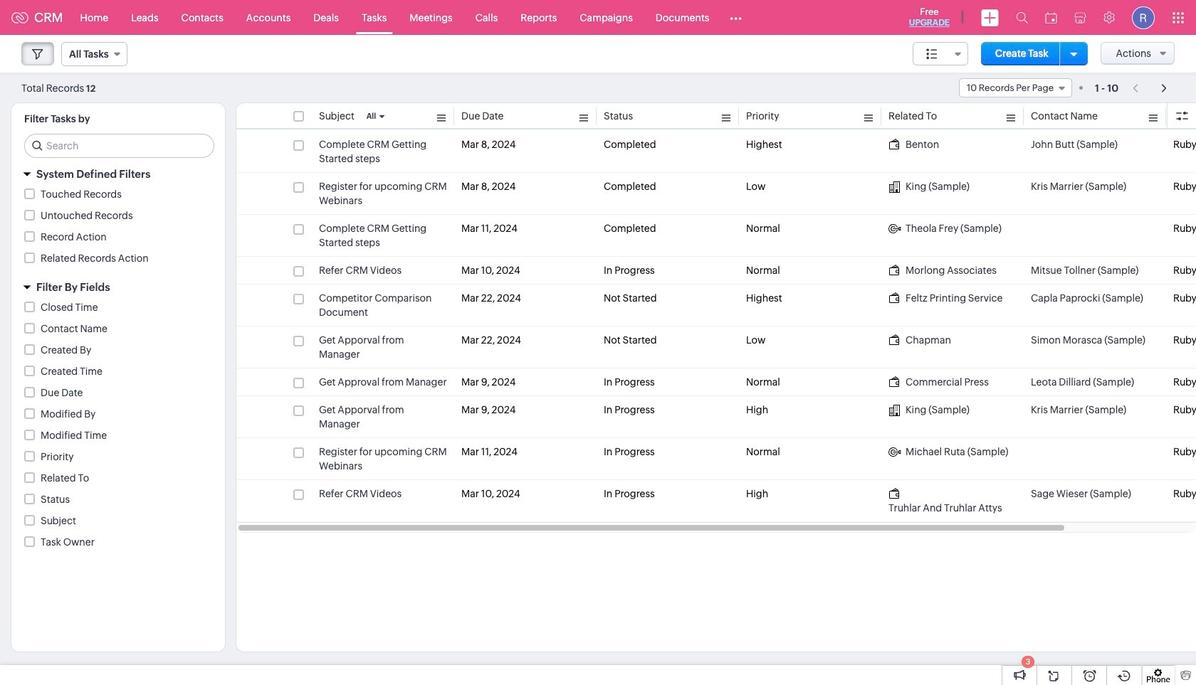 Task type: locate. For each thing, give the bounding box(es) containing it.
None field
[[61, 42, 127, 66], [913, 42, 969, 66], [959, 78, 1073, 98], [61, 42, 127, 66], [959, 78, 1073, 98]]

size image
[[927, 48, 938, 61]]

calendar image
[[1046, 12, 1058, 23]]

search image
[[1016, 11, 1029, 24]]

profile element
[[1124, 0, 1164, 35]]

create menu image
[[982, 9, 999, 26]]

row group
[[236, 131, 1197, 523]]



Task type: vqa. For each thing, say whether or not it's contained in the screenshot.
Clicked
no



Task type: describe. For each thing, give the bounding box(es) containing it.
profile image
[[1133, 6, 1155, 29]]

Search text field
[[25, 135, 214, 157]]

create menu element
[[973, 0, 1008, 35]]

Other Modules field
[[721, 6, 752, 29]]

logo image
[[11, 12, 28, 23]]

search element
[[1008, 0, 1037, 35]]

none field size
[[913, 42, 969, 66]]



